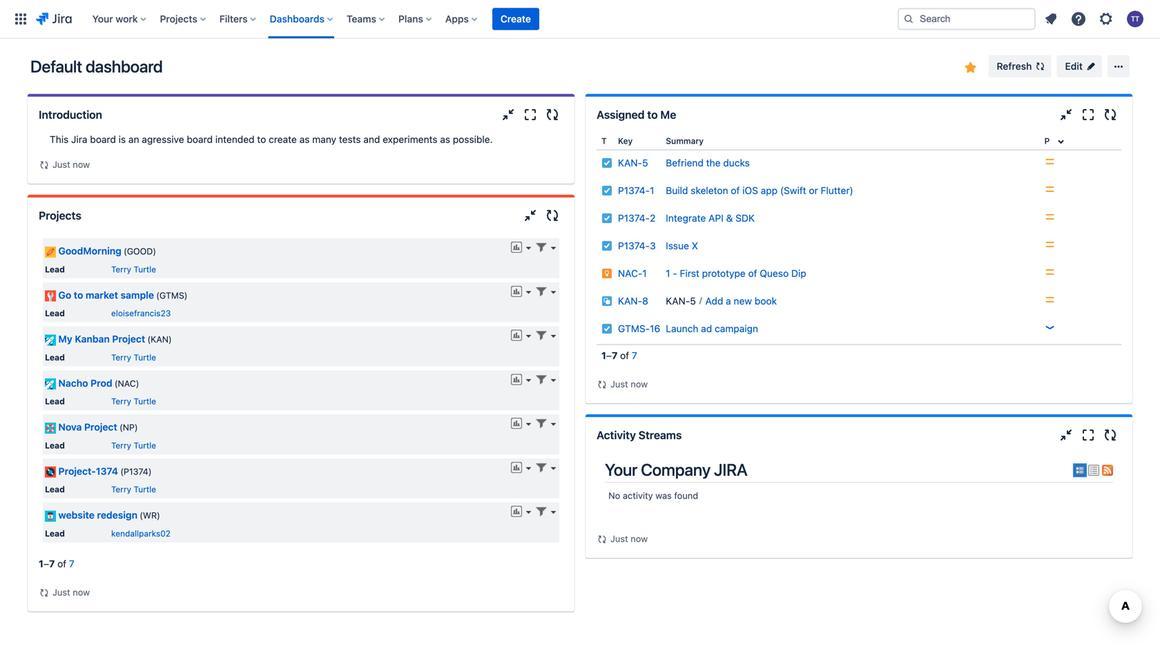 Task type: locate. For each thing, give the bounding box(es) containing it.
my kanban project link
[[58, 333, 145, 345]]

5 up p1374-1
[[642, 157, 648, 169]]

0 horizontal spatial kan-5
[[618, 157, 648, 169]]

2 vertical spatial medium image
[[1045, 294, 1056, 305]]

1 terry turtle from the top
[[111, 264, 156, 274]]

maximize assigned to me image
[[1080, 106, 1097, 123]]

3 medium image from the top
[[1045, 267, 1056, 278]]

1 – 7 of 7 inside projects region
[[39, 558, 74, 569]]

– for projects
[[44, 558, 49, 569]]

of left queso
[[748, 268, 757, 279]]

6 lead from the top
[[45, 485, 65, 494]]

minimize projects image
[[522, 207, 539, 224]]

terry turtle link down my kanban project (kan)
[[111, 352, 156, 362]]

terry turtle link for goodmorning
[[111, 264, 156, 274]]

0 horizontal spatial projects
[[39, 209, 81, 222]]

5 terry turtle from the top
[[111, 485, 156, 494]]

refresh projects image
[[544, 207, 561, 224]]

lead up go
[[45, 264, 65, 274]]

terry turtle down (nac)
[[111, 397, 156, 406]]

filters
[[220, 13, 248, 25]]

kan-5 link up launch
[[666, 295, 703, 307]]

1 terry turtle link from the top
[[111, 264, 156, 274]]

now
[[73, 159, 90, 170], [631, 379, 648, 389], [631, 534, 648, 544], [73, 587, 90, 597]]

terry turtle link for my kanban project
[[111, 352, 156, 362]]

3 terry turtle from the top
[[111, 397, 156, 406]]

nova project (np)
[[58, 421, 138, 433]]

0 horizontal spatial 5
[[642, 157, 648, 169]]

1 lead from the top
[[45, 264, 65, 274]]

ducks
[[723, 157, 750, 169]]

task image left p1374-1 link
[[602, 185, 613, 196]]

1 horizontal spatial 5
[[690, 295, 696, 307]]

1 vertical spatial last refreshed image
[[597, 534, 608, 545]]

lead down the 'nacho'
[[45, 397, 65, 406]]

4 lead from the top
[[45, 397, 65, 406]]

dashboard
[[86, 57, 163, 76]]

just now inside projects region
[[52, 587, 90, 597]]

add a new book
[[706, 295, 777, 307]]

your left work
[[92, 13, 113, 25]]

0 vertical spatial to
[[647, 108, 658, 121]]

0 vertical spatial task image
[[602, 157, 613, 169]]

p1374- down p1374-1 link
[[618, 212, 650, 224]]

medium image
[[1045, 156, 1056, 167], [1045, 239, 1056, 250], [1045, 294, 1056, 305]]

– for assigned to me
[[606, 350, 612, 361]]

your for your work
[[92, 13, 113, 25]]

3
[[650, 240, 656, 251]]

kan-5 down key
[[618, 157, 648, 169]]

to left me
[[647, 108, 658, 121]]

7 link
[[632, 350, 637, 361], [69, 558, 74, 569]]

campaign
[[715, 323, 758, 334]]

5 terry from the top
[[111, 485, 131, 494]]

1 vertical spatial task image
[[602, 240, 613, 251]]

issue
[[666, 240, 689, 251]]

2 medium image from the top
[[1045, 239, 1056, 250]]

3 terry from the top
[[111, 397, 131, 406]]

5 lead from the top
[[45, 441, 65, 450]]

medium image for befriend the ducks
[[1045, 156, 1056, 167]]

1 – 7 of 7 inside assigned to me 'region'
[[602, 350, 637, 361]]

tests
[[339, 134, 361, 145]]

1 vertical spatial 7 link
[[69, 558, 74, 569]]

0 vertical spatial 7 link
[[632, 350, 637, 361]]

last refreshed image for activity
[[597, 534, 608, 545]]

1 last refreshed image from the top
[[597, 379, 608, 390]]

1 vertical spatial kan-5
[[666, 295, 696, 307]]

just inside "activity streams" region
[[611, 534, 628, 544]]

turtle down (p1374)
[[134, 485, 156, 494]]

medium image for dip
[[1045, 267, 1056, 278]]

2 lead from the top
[[45, 308, 65, 318]]

p
[[1045, 136, 1050, 146]]

minimize activity streams image
[[1058, 427, 1075, 443]]

1 vertical spatial 1 – 7 of 7
[[39, 558, 74, 569]]

terry down my kanban project (kan)
[[111, 352, 131, 362]]

build skeleton of ios app (swift or flutter) link
[[666, 185, 854, 196]]

lead for go to market sample
[[45, 308, 65, 318]]

t
[[602, 136, 607, 146]]

integrate api & sdk link
[[666, 212, 755, 224]]

1 vertical spatial your
[[605, 460, 638, 479]]

lead down website
[[45, 529, 65, 538]]

terry turtle link down (nac)
[[111, 397, 156, 406]]

of inside projects region
[[57, 558, 66, 569]]

website redesign link
[[58, 509, 137, 521]]

terry for project
[[111, 441, 131, 450]]

1 vertical spatial last refreshed image
[[39, 587, 50, 598]]

(np)
[[120, 422, 138, 432]]

5 terry turtle link from the top
[[111, 485, 156, 494]]

sdk
[[736, 212, 755, 224]]

1 horizontal spatial board
[[187, 134, 213, 145]]

your for your company jira
[[605, 460, 638, 479]]

task image
[[602, 157, 613, 169], [602, 240, 613, 251], [602, 323, 613, 334]]

terry down (np) in the bottom of the page
[[111, 441, 131, 450]]

first
[[680, 268, 700, 279]]

nova
[[58, 421, 82, 433]]

goodmorning
[[58, 245, 121, 257]]

prototype
[[702, 268, 746, 279]]

create
[[269, 134, 297, 145]]

terry turtle link down (p1374)
[[111, 485, 156, 494]]

turtle for nova project
[[134, 441, 156, 450]]

your inside "activity streams" region
[[605, 460, 638, 479]]

kan- down key
[[618, 157, 642, 169]]

lead for nacho prod
[[45, 397, 65, 406]]

many
[[312, 134, 336, 145]]

just now for activity streams
[[611, 534, 648, 544]]

2 vertical spatial task image
[[602, 323, 613, 334]]

0 vertical spatial last refreshed image
[[39, 160, 50, 171]]

p1374- up nac-1
[[618, 240, 650, 251]]

board
[[90, 134, 116, 145], [187, 134, 213, 145]]

3 p1374- from the top
[[618, 240, 650, 251]]

just for introduction
[[52, 159, 70, 170]]

lead down the my
[[45, 352, 65, 362]]

2 task image from the top
[[602, 213, 613, 224]]

1 task image from the top
[[602, 185, 613, 196]]

2 horizontal spatial to
[[647, 108, 658, 121]]

eloisefrancis23
[[111, 308, 171, 318]]

low image
[[1045, 322, 1056, 333]]

1 vertical spatial medium image
[[1045, 211, 1056, 222]]

0 vertical spatial task image
[[602, 185, 613, 196]]

0 vertical spatial your
[[92, 13, 113, 25]]

kan-5 link
[[618, 157, 648, 169], [666, 295, 703, 307]]

kan-5 up launch
[[666, 295, 696, 307]]

p1374-3 link
[[618, 240, 656, 251]]

0 vertical spatial medium image
[[1045, 156, 1056, 167]]

dip
[[792, 268, 807, 279]]

3 terry turtle link from the top
[[111, 397, 156, 406]]

1 last refreshed image from the top
[[39, 160, 50, 171]]

7 link down website
[[69, 558, 74, 569]]

assigned
[[597, 108, 645, 121]]

1 vertical spatial medium image
[[1045, 239, 1056, 250]]

board left is
[[90, 134, 116, 145]]

introduction region
[[39, 133, 564, 173]]

task image
[[602, 185, 613, 196], [602, 213, 613, 224]]

0 vertical spatial –
[[606, 350, 612, 361]]

of down website
[[57, 558, 66, 569]]

-
[[673, 268, 677, 279]]

4 turtle from the top
[[134, 441, 156, 450]]

terry down goodmorning (good)
[[111, 264, 131, 274]]

3 turtle from the top
[[134, 397, 156, 406]]

5 turtle from the top
[[134, 485, 156, 494]]

befriend the ducks link
[[666, 157, 750, 169]]

0 horizontal spatial board
[[90, 134, 116, 145]]

last refreshed image inside "activity streams" region
[[597, 534, 608, 545]]

0 horizontal spatial your
[[92, 13, 113, 25]]

terry turtle link
[[111, 264, 156, 274], [111, 352, 156, 362], [111, 397, 156, 406], [111, 441, 156, 450], [111, 485, 156, 494]]

task image down t
[[602, 157, 613, 169]]

1 turtle from the top
[[134, 264, 156, 274]]

just inside introduction region
[[52, 159, 70, 170]]

task image left p1374-2
[[602, 213, 613, 224]]

as
[[300, 134, 310, 145], [440, 134, 450, 145]]

banner
[[0, 0, 1160, 39]]

project-
[[58, 465, 96, 477]]

p1374- up p1374-2 link
[[618, 185, 650, 196]]

2 p1374- from the top
[[618, 212, 650, 224]]

lead down nova
[[45, 441, 65, 450]]

turtle down (nac)
[[134, 397, 156, 406]]

lead down go
[[45, 308, 65, 318]]

2 terry turtle from the top
[[111, 352, 156, 362]]

5 for the right kan-5 'link'
[[690, 295, 696, 307]]

7 lead from the top
[[45, 529, 65, 538]]

of
[[731, 185, 740, 196], [748, 268, 757, 279], [620, 350, 629, 361], [57, 558, 66, 569]]

app
[[761, 185, 778, 196]]

is
[[119, 134, 126, 145]]

now for projects
[[73, 587, 90, 597]]

5
[[642, 157, 648, 169], [690, 295, 696, 307]]

terry turtle down (p1374)
[[111, 485, 156, 494]]

2 last refreshed image from the top
[[597, 534, 608, 545]]

help image
[[1071, 11, 1087, 27]]

to left create
[[257, 134, 266, 145]]

just inside assigned to me 'region'
[[611, 379, 628, 389]]

lead for project-1374
[[45, 485, 65, 494]]

5 left 'add'
[[690, 295, 696, 307]]

1 task image from the top
[[602, 157, 613, 169]]

terry turtle link for project-1374
[[111, 485, 156, 494]]

of down gtms-
[[620, 350, 629, 361]]

2 terry from the top
[[111, 352, 131, 362]]

task image for p1374-3
[[602, 240, 613, 251]]

projects inside projects "popup button"
[[160, 13, 197, 25]]

0 vertical spatial last refreshed image
[[597, 379, 608, 390]]

search image
[[903, 13, 915, 25]]

0 vertical spatial medium image
[[1045, 184, 1056, 195]]

last refreshed image inside projects region
[[39, 587, 50, 598]]

0 vertical spatial p1374-
[[618, 185, 650, 196]]

1 – 7 of 7 down website
[[39, 558, 74, 569]]

your work button
[[88, 8, 152, 30]]

last refreshed image inside introduction region
[[39, 160, 50, 171]]

plans button
[[394, 8, 437, 30]]

task image up 'idea' image
[[602, 240, 613, 251]]

task image left gtms-
[[602, 323, 613, 334]]

as left many
[[300, 134, 310, 145]]

0 horizontal spatial kan-5 link
[[618, 157, 648, 169]]

the
[[706, 157, 721, 169]]

– inside assigned to me 'region'
[[606, 350, 612, 361]]

idea image
[[602, 268, 613, 279]]

5 for the top kan-5 'link'
[[642, 157, 648, 169]]

p1374-2 link
[[618, 212, 656, 224]]

2 vertical spatial medium image
[[1045, 267, 1056, 278]]

–
[[606, 350, 612, 361], [44, 558, 49, 569]]

jira image
[[36, 11, 72, 27], [36, 11, 72, 27]]

1 terry from the top
[[111, 264, 131, 274]]

1 horizontal spatial to
[[257, 134, 266, 145]]

just now inside "activity streams" region
[[611, 534, 648, 544]]

to inside projects region
[[74, 289, 83, 301]]

to right go
[[74, 289, 83, 301]]

1 vertical spatial –
[[44, 558, 49, 569]]

as left possible.
[[440, 134, 450, 145]]

1 – 7 of 7 for projects
[[39, 558, 74, 569]]

terry turtle down (good)
[[111, 264, 156, 274]]

this
[[50, 134, 69, 145]]

0 horizontal spatial –
[[44, 558, 49, 569]]

terry turtle down (np) in the bottom of the page
[[111, 441, 156, 450]]

7 link down gtms-
[[632, 350, 637, 361]]

your
[[92, 13, 113, 25], [605, 460, 638, 479]]

4 terry turtle link from the top
[[111, 441, 156, 450]]

refresh assigned to me image
[[1102, 106, 1119, 123]]

terry turtle link down (good)
[[111, 264, 156, 274]]

1 vertical spatial projects
[[39, 209, 81, 222]]

now inside "activity streams" region
[[631, 534, 648, 544]]

your up 'no' at the bottom
[[605, 460, 638, 479]]

nacho prod (nac)
[[58, 377, 139, 389]]

0 vertical spatial 1 – 7 of 7
[[602, 350, 637, 361]]

terry turtle down my kanban project (kan)
[[111, 352, 156, 362]]

just inside projects region
[[52, 587, 70, 597]]

launch ad campaign link
[[666, 323, 758, 334]]

filters button
[[215, 8, 262, 30]]

terry turtle for nova project
[[111, 441, 156, 450]]

your company jira
[[605, 460, 748, 479]]

last refreshed image
[[597, 379, 608, 390], [597, 534, 608, 545]]

gtms-16 link
[[618, 323, 661, 334]]

projects region
[[39, 233, 564, 601]]

0 horizontal spatial 7 link
[[69, 558, 74, 569]]

to for assigned to me
[[647, 108, 658, 121]]

2 terry turtle link from the top
[[111, 352, 156, 362]]

apps button
[[441, 8, 483, 30]]

terry turtle link down (np) in the bottom of the page
[[111, 441, 156, 450]]

4 terry turtle from the top
[[111, 441, 156, 450]]

1 horizontal spatial –
[[606, 350, 612, 361]]

1 horizontal spatial kan-5
[[666, 295, 696, 307]]

now inside introduction region
[[73, 159, 90, 170]]

kan-5 link down key
[[618, 157, 648, 169]]

0 vertical spatial 5
[[642, 157, 648, 169]]

terry for prod
[[111, 397, 131, 406]]

terry down 1374
[[111, 485, 131, 494]]

1 horizontal spatial 7 link
[[632, 350, 637, 361]]

kanban
[[75, 333, 110, 345]]

1 p1374- from the top
[[618, 185, 650, 196]]

turtle down (kan)
[[134, 352, 156, 362]]

2 turtle from the top
[[134, 352, 156, 362]]

build
[[666, 185, 688, 196]]

just for projects
[[52, 587, 70, 597]]

minimize introduction image
[[500, 106, 517, 123]]

just for assigned to me
[[611, 379, 628, 389]]

7 link for projects
[[69, 558, 74, 569]]

refresh
[[997, 60, 1032, 72]]

now inside assigned to me 'region'
[[631, 379, 648, 389]]

activity streams region
[[597, 453, 1122, 547]]

refresh button
[[989, 55, 1052, 77]]

to
[[647, 108, 658, 121], [257, 134, 266, 145], [74, 289, 83, 301]]

project down eloisefrancis23 link
[[112, 333, 145, 345]]

1 medium image from the top
[[1045, 156, 1056, 167]]

your inside dropdown button
[[92, 13, 113, 25]]

turtle down (good)
[[134, 264, 156, 274]]

last refreshed image
[[39, 160, 50, 171], [39, 587, 50, 598]]

1 horizontal spatial 1 – 7 of 7
[[602, 350, 637, 361]]

1 vertical spatial to
[[257, 134, 266, 145]]

(nac)
[[115, 378, 139, 388]]

(swift
[[780, 185, 807, 196]]

now for introduction
[[73, 159, 90, 170]]

p1374-1
[[618, 185, 654, 196]]

and
[[364, 134, 380, 145]]

2 board from the left
[[187, 134, 213, 145]]

medium image
[[1045, 184, 1056, 195], [1045, 211, 1056, 222], [1045, 267, 1056, 278]]

2 medium image from the top
[[1045, 211, 1056, 222]]

3 lead from the top
[[45, 352, 65, 362]]

1 vertical spatial task image
[[602, 213, 613, 224]]

projects up goodmorning at the top of the page
[[39, 209, 81, 222]]

0 vertical spatial projects
[[160, 13, 197, 25]]

kan- down the '-'
[[666, 295, 690, 307]]

or
[[809, 185, 818, 196]]

1 horizontal spatial projects
[[160, 13, 197, 25]]

1 horizontal spatial as
[[440, 134, 450, 145]]

3 medium image from the top
[[1045, 294, 1056, 305]]

0 horizontal spatial to
[[74, 289, 83, 301]]

issue x link
[[666, 240, 698, 251]]

0 horizontal spatial 1 – 7 of 7
[[39, 558, 74, 569]]

1 vertical spatial kan-5 link
[[666, 295, 703, 307]]

1 horizontal spatial your
[[605, 460, 638, 479]]

terry for kanban
[[111, 352, 131, 362]]

last refreshed image for projects
[[39, 587, 50, 598]]

– inside projects region
[[44, 558, 49, 569]]

7 link for assigned to me
[[632, 350, 637, 361]]

turtle down (np) in the bottom of the page
[[134, 441, 156, 450]]

terry down (nac)
[[111, 397, 131, 406]]

project left (np) in the bottom of the page
[[84, 421, 117, 433]]

just now inside introduction region
[[52, 159, 90, 170]]

turtle
[[134, 264, 156, 274], [134, 352, 156, 362], [134, 397, 156, 406], [134, 441, 156, 450], [134, 485, 156, 494]]

1 – 7 of 7 down gtms-
[[602, 350, 637, 361]]

1 vertical spatial 5
[[690, 295, 696, 307]]

turtle for my kanban project
[[134, 352, 156, 362]]

teams button
[[343, 8, 390, 30]]

assigned to me region
[[597, 133, 1122, 392]]

just now inside assigned to me 'region'
[[611, 379, 648, 389]]

0 horizontal spatial as
[[300, 134, 310, 145]]

x
[[692, 240, 698, 251]]

lead down project-
[[45, 485, 65, 494]]

board left intended
[[187, 134, 213, 145]]

this jira board is an agressive board intended to create as many tests and experiments as possible.
[[50, 134, 493, 145]]

2 last refreshed image from the top
[[39, 587, 50, 598]]

p1374-1 link
[[618, 185, 654, 196]]

4 terry from the top
[[111, 441, 131, 450]]

1 medium image from the top
[[1045, 184, 1056, 195]]

2 vertical spatial to
[[74, 289, 83, 301]]

projects right work
[[160, 13, 197, 25]]

2 vertical spatial p1374-
[[618, 240, 650, 251]]

now inside projects region
[[73, 587, 90, 597]]

2 task image from the top
[[602, 240, 613, 251]]

of left ios
[[731, 185, 740, 196]]

1 vertical spatial p1374-
[[618, 212, 650, 224]]



Task type: vqa. For each thing, say whether or not it's contained in the screenshot.


Task type: describe. For each thing, give the bounding box(es) containing it.
medium image for or
[[1045, 184, 1056, 195]]

kendallparks02 link
[[111, 529, 171, 538]]

p1374- for 1
[[618, 185, 650, 196]]

turtle for nacho prod
[[134, 397, 156, 406]]

apps
[[445, 13, 469, 25]]

refresh introduction image
[[544, 106, 561, 123]]

lead for website redesign
[[45, 529, 65, 538]]

0 vertical spatial kan-5 link
[[618, 157, 648, 169]]

flutter)
[[821, 185, 854, 196]]

maximize activity streams image
[[1080, 427, 1097, 443]]

to for go to market sample (gtms)
[[74, 289, 83, 301]]

nacho prod link
[[58, 377, 112, 389]]

1 as from the left
[[300, 134, 310, 145]]

your work
[[92, 13, 138, 25]]

1 - first prototype of queso dip link
[[666, 268, 807, 279]]

terry turtle link for nacho prod
[[111, 397, 156, 406]]

p1374-2
[[618, 212, 656, 224]]

16
[[650, 323, 661, 334]]

build skeleton of ios app (swift or flutter)
[[666, 185, 854, 196]]

issue x
[[666, 240, 698, 251]]

new
[[734, 295, 752, 307]]

notifications image
[[1043, 11, 1060, 27]]

ios
[[743, 185, 758, 196]]

terry turtle link for nova project
[[111, 441, 156, 450]]

terry turtle for goodmorning
[[111, 264, 156, 274]]

add
[[706, 295, 723, 307]]

2
[[650, 212, 656, 224]]

medium image for issue x
[[1045, 239, 1056, 250]]

just now for introduction
[[52, 159, 90, 170]]

terry turtle for my kanban project
[[111, 352, 156, 362]]

intended
[[215, 134, 255, 145]]

gtms-16 launch ad campaign
[[618, 323, 758, 334]]

plans
[[399, 13, 423, 25]]

just for activity streams
[[611, 534, 628, 544]]

me
[[661, 108, 676, 121]]

a
[[726, 295, 731, 307]]

minimize assigned to me image
[[1058, 106, 1075, 123]]

skeleton
[[691, 185, 728, 196]]

lead for my kanban project
[[45, 352, 65, 362]]

nac-1
[[618, 268, 647, 279]]

terry turtle for project-1374
[[111, 485, 156, 494]]

to inside introduction region
[[257, 134, 266, 145]]

default
[[30, 57, 82, 76]]

website
[[58, 509, 95, 521]]

lead for goodmorning
[[45, 264, 65, 274]]

activity streams
[[597, 429, 682, 442]]

integrate api & sdk
[[666, 212, 755, 224]]

p1374- for 3
[[618, 240, 650, 251]]

integrate
[[666, 212, 706, 224]]

settings image
[[1098, 11, 1115, 27]]

1 inside projects region
[[39, 558, 44, 569]]

no activity was found
[[609, 490, 698, 501]]

your profile and settings image
[[1127, 11, 1144, 27]]

my
[[58, 333, 72, 345]]

goodmorning link
[[58, 245, 121, 257]]

last refreshed image for introduction
[[39, 160, 50, 171]]

terry for 1374
[[111, 485, 131, 494]]

summary
[[666, 136, 704, 146]]

add a new book link
[[706, 295, 777, 307]]

&
[[726, 212, 733, 224]]

dashboards button
[[266, 8, 338, 30]]

just now for assigned to me
[[611, 379, 648, 389]]

jira
[[714, 460, 748, 479]]

jira
[[71, 134, 87, 145]]

launch
[[666, 323, 699, 334]]

go to market sample link
[[58, 289, 154, 301]]

3 task image from the top
[[602, 323, 613, 334]]

work
[[116, 13, 138, 25]]

p1374- for 2
[[618, 212, 650, 224]]

project-1374 link
[[58, 465, 118, 477]]

task image for p1374-2
[[602, 213, 613, 224]]

introduction
[[39, 108, 102, 121]]

task image for p1374-1
[[602, 185, 613, 196]]

appswitcher icon image
[[12, 11, 29, 27]]

(p1374)
[[120, 466, 152, 476]]

terry turtle for nacho prod
[[111, 397, 156, 406]]

1 horizontal spatial kan-5 link
[[666, 295, 703, 307]]

1 - first prototype of queso dip
[[666, 268, 807, 279]]

key
[[618, 136, 633, 146]]

nac-
[[618, 268, 643, 279]]

redesign
[[97, 509, 137, 521]]

no
[[609, 490, 620, 501]]

2 as from the left
[[440, 134, 450, 145]]

1 board from the left
[[90, 134, 116, 145]]

goodmorning (good)
[[58, 245, 156, 257]]

turtle for goodmorning
[[134, 264, 156, 274]]

turtle for project-1374
[[134, 485, 156, 494]]

projects button
[[156, 8, 211, 30]]

website redesign (wr)
[[58, 509, 160, 521]]

company
[[641, 460, 711, 479]]

star default dashboard image
[[962, 59, 979, 76]]

banner containing your work
[[0, 0, 1160, 39]]

now for assigned to me
[[631, 379, 648, 389]]

0 vertical spatial kan-5
[[618, 157, 648, 169]]

befriend the ducks
[[666, 157, 750, 169]]

an
[[128, 134, 139, 145]]

p1374-3
[[618, 240, 656, 251]]

more dashboard actions image
[[1111, 58, 1127, 75]]

1 – 7 of 7 for assigned to me
[[602, 350, 637, 361]]

project-1374 (p1374)
[[58, 465, 152, 477]]

subtask image
[[602, 296, 613, 307]]

ad
[[701, 323, 712, 334]]

last refreshed image for assigned
[[597, 379, 608, 390]]

found
[[674, 490, 698, 501]]

maximize introduction image
[[522, 106, 539, 123]]

prod
[[91, 377, 112, 389]]

now for activity streams
[[631, 534, 648, 544]]

1374
[[96, 465, 118, 477]]

primary element
[[8, 0, 887, 38]]

task image for kan-5
[[602, 157, 613, 169]]

edit
[[1065, 60, 1083, 72]]

terry for (good)
[[111, 264, 131, 274]]

kan- right subtask image
[[618, 295, 642, 307]]

refresh activity streams image
[[1102, 427, 1119, 443]]

kan-8
[[618, 295, 648, 307]]

api
[[709, 212, 724, 224]]

lead for nova project
[[45, 441, 65, 450]]

go
[[58, 289, 71, 301]]

0 vertical spatial project
[[112, 333, 145, 345]]

activity
[[597, 429, 636, 442]]

sample
[[121, 289, 154, 301]]

just now for projects
[[52, 587, 90, 597]]

kan-8 link
[[618, 295, 648, 307]]

eloisefrancis23 link
[[111, 308, 171, 318]]

Search field
[[898, 8, 1036, 30]]

go to market sample (gtms)
[[58, 289, 188, 301]]

(gtms)
[[156, 290, 188, 300]]

edit link
[[1057, 55, 1102, 77]]

1 vertical spatial project
[[84, 421, 117, 433]]

activity
[[623, 490, 653, 501]]



